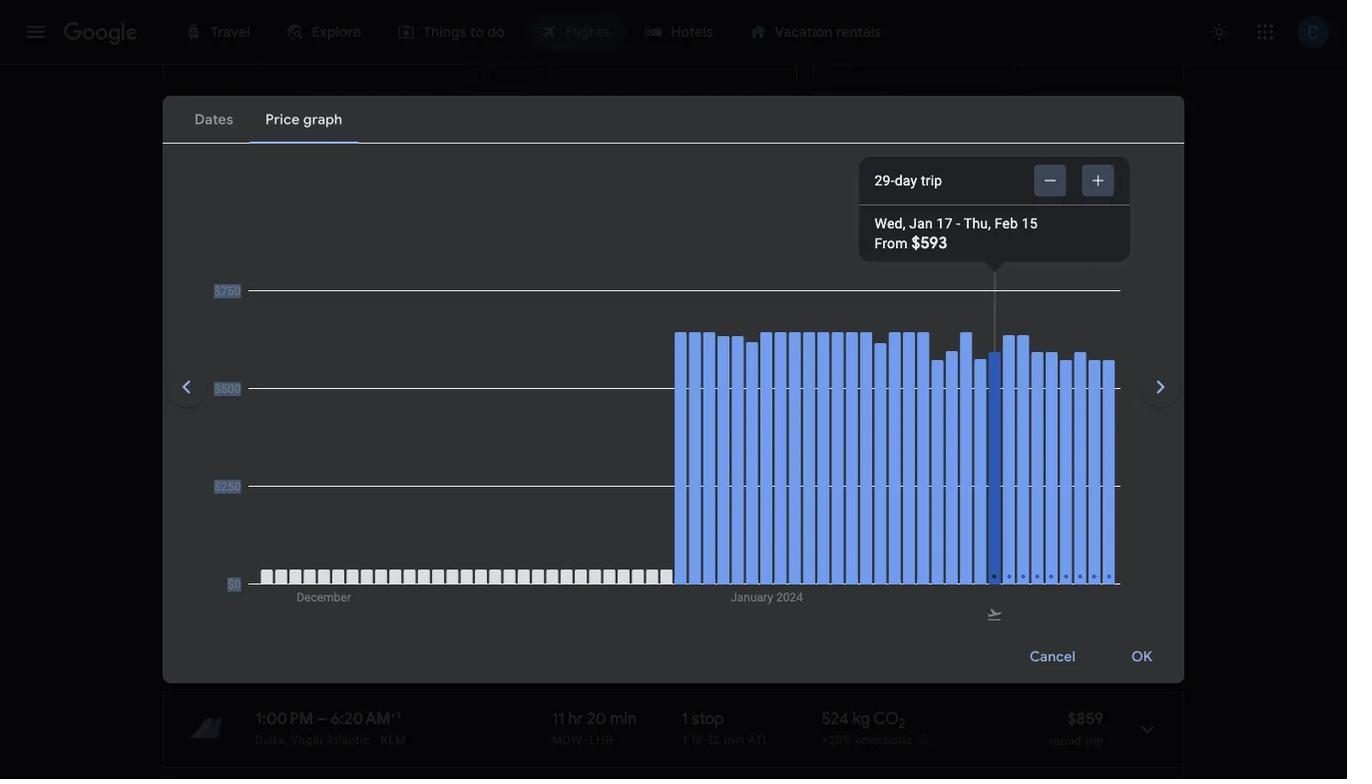 Task type: describe. For each thing, give the bounding box(es) containing it.
403
[[822, 321, 851, 341]]

wed, jan 17 - thu, feb 15 from $593
[[875, 215, 1038, 254]]

feb
[[995, 215, 1019, 232]]

849 US dollars text field
[[1067, 416, 1104, 436]]

stop for 1 stop 1 hr 32 min atl
[[692, 709, 725, 730]]

ranked
[[163, 271, 204, 285]]

trip for 818 us dollars "text field"
[[1085, 660, 1104, 674]]

$818 round trip
[[1050, 634, 1104, 674]]

– inside the 11 hr 20 min mdw – lhr
[[582, 734, 590, 748]]

2 for 543
[[899, 422, 906, 439]]

hr inside the 11 hr 20 min mdw – lhr
[[569, 709, 584, 730]]

hr inside the 1 stop 1 hr 32 min atl
[[693, 734, 704, 748]]

connecting
[[1030, 99, 1108, 117]]

403 kg co 2
[[822, 321, 908, 344]]

kg for 543
[[853, 416, 871, 436]]

543
[[822, 416, 849, 436]]

delta,
[[256, 734, 287, 748]]

sort by: button
[[1093, 259, 1185, 295]]

flights for other departing flights
[[319, 581, 377, 607]]

hr left 10
[[569, 491, 584, 511]]

emissions button
[[899, 92, 1010, 124]]

graph
[[1126, 182, 1165, 200]]

1 stop 1 hr 32 min atl
[[682, 709, 770, 748]]

on for based
[[245, 271, 259, 285]]

all filters (5)
[[201, 99, 281, 117]]

round for $849 text field
[[1050, 441, 1082, 455]]

clear duration image
[[759, 84, 807, 132]]

airports
[[1111, 99, 1164, 117]]

Return text field
[[1030, 29, 1122, 83]]

round trip
[[1050, 346, 1104, 360]]

32
[[707, 734, 721, 748]]

1 stop flight. element for 1 stop 59 min phl
[[682, 416, 725, 439]]

1:40 pm
[[256, 491, 313, 511]]

– for 1:00 pm
[[317, 709, 327, 730]]

Departure time: 1:00 PM. text field
[[256, 709, 313, 730]]

nonstop flight. element
[[682, 321, 744, 344]]

total duration 11 hr 20 min. element
[[552, 709, 682, 733]]

scroll forward image
[[1137, 363, 1185, 411]]

1 round from the top
[[1050, 346, 1082, 360]]

$859 for $859 text box
[[1068, 709, 1104, 730]]

emissions
[[911, 99, 976, 117]]

2 for 403
[[901, 327, 908, 344]]

618
[[822, 491, 846, 511]]

apply.
[[889, 271, 922, 285]]

none search field containing all filters (5)
[[163, 0, 1198, 157]]

may
[[862, 271, 886, 285]]

departing for other
[[223, 581, 314, 607]]

20
[[588, 709, 606, 730]]

round for $859 text box
[[1050, 735, 1082, 749]]

day
[[895, 172, 918, 189]]

jan
[[910, 215, 933, 232]]

trip for $859 text box
[[1085, 735, 1104, 749]]

1 carry-on bag button
[[292, 92, 435, 124]]

layover (1 of 1) is a 2 hr 28 min layover at detroit metropolitan wayne county airport in detroit. element
[[682, 514, 812, 530]]

kg for 524
[[853, 709, 871, 730]]

17
[[937, 215, 953, 232]]

$859 for 859 us dollars text box at the right of the page
[[1068, 491, 1104, 511]]

clear price image
[[627, 84, 675, 132]]

859 US dollars text field
[[1068, 491, 1104, 511]]

1 inside 1:40 pm – 6:50 am + 1
[[396, 491, 400, 503]]

layover (1 of 1) is a 59 min layover at philadelphia international airport in philadelphia. element
[[682, 439, 812, 455]]

virgin
[[291, 734, 323, 748]]

price graph button
[[1037, 173, 1181, 209]]

stops button
[[807, 92, 891, 124]]

+41% emissions
[[822, 515, 913, 529]]

total duration 9 hr 49 min. element
[[552, 416, 682, 439]]

fees
[[835, 271, 859, 285]]

859 US dollars text field
[[1068, 709, 1104, 730]]

co for 524
[[874, 709, 899, 730]]

+41%
[[822, 515, 852, 529]]

trip for $849 text field
[[1085, 441, 1104, 455]]

best
[[163, 240, 204, 266]]

$818
[[1070, 634, 1104, 655]]

1:00 pm – 6:20 am + 1
[[256, 709, 400, 730]]

1 stop flight. element for 1 stop 2 hr 28 min dtw
[[682, 491, 725, 514]]

from
[[875, 236, 908, 252]]

1 inside 1 carry-on bag popup button
[[304, 99, 310, 117]]

swap origin and destination. image
[[468, 44, 492, 68]]

carry-
[[314, 99, 355, 117]]

leaves chicago midway international airport at 1:00 pm on tuesday, november 21 and arrives at heathrow airport at 6:20 am on wednesday, november 22. element
[[256, 709, 400, 730]]

1:00 pm
[[256, 709, 313, 730]]

2 inside "1 stop 2 hr 28 min dtw"
[[682, 515, 689, 529]]

$849
[[1067, 416, 1104, 436]]

klm
[[381, 734, 406, 748]]

trip up $849
[[1085, 346, 1104, 360]]

passenger assistance button
[[925, 271, 1048, 285]]

cancel
[[1030, 648, 1076, 666]]

nonstop
[[682, 321, 744, 341]]

6:20 am
[[331, 709, 391, 730]]

29-
[[875, 172, 895, 189]]

– for 1:40 pm
[[316, 491, 326, 511]]

convenience
[[317, 271, 387, 285]]

other departing flights
[[163, 581, 377, 607]]

bag inside main content
[[811, 271, 831, 285]]

59
[[682, 440, 696, 454]]

+20%
[[822, 733, 852, 747]]

flights for best departing flights
[[305, 240, 363, 266]]

by:
[[1133, 268, 1153, 286]]

+24%
[[822, 440, 852, 454]]

emissions for 543
[[856, 440, 913, 454]]

sort
[[1101, 268, 1130, 286]]

other
[[163, 581, 218, 607]]

stop for 1 stop 2 hr 28 min dtw
[[692, 491, 725, 511]]

all
[[201, 99, 217, 117]]

round for 818 us dollars "text field"
[[1050, 660, 1082, 674]]

price graph
[[1089, 182, 1165, 200]]

11 for 11 hr 20 min mdw – lhr
[[552, 709, 565, 730]]

phl
[[724, 440, 747, 454]]

filters
[[221, 99, 259, 117]]

11 hr 20 min mdw – lhr
[[552, 709, 637, 748]]

layover (1 of 1) is a 1 hr 32 min layover at hartsfield-jackson atlanta international airport in atlanta. element
[[682, 733, 812, 749]]

$593
[[912, 233, 948, 254]]

best departing flights
[[163, 240, 363, 266]]

(5)
[[263, 99, 281, 117]]



Task type: vqa. For each thing, say whether or not it's contained in the screenshot.
46 to the top
no



Task type: locate. For each thing, give the bounding box(es) containing it.
1 horizontal spatial -
[[957, 215, 961, 232]]

emissions for 618
[[856, 515, 913, 529]]

2 inside 524 kg co 2
[[899, 716, 906, 732]]

2 round from the top
[[1050, 441, 1082, 455]]

wed,
[[875, 215, 906, 232]]

co for 618
[[871, 491, 896, 511]]

1 vertical spatial +
[[391, 709, 396, 722]]

1 vertical spatial –
[[317, 709, 327, 730]]

15
[[1022, 215, 1038, 232]]

on inside main content
[[245, 271, 259, 285]]

0 horizontal spatial on
[[245, 271, 259, 285]]

hr left 32
[[693, 734, 704, 748]]

524
[[822, 709, 849, 730]]

0 vertical spatial +
[[390, 491, 396, 503]]

lhr
[[590, 734, 613, 748]]

scroll backward image
[[163, 363, 211, 411]]

+24% emissions
[[822, 440, 913, 454]]

trip for 859 us dollars text box at the right of the page
[[1085, 516, 1104, 530]]

11 left 10
[[552, 491, 565, 511]]

1 vertical spatial bag
[[811, 271, 831, 285]]

kg up -8% emissions
[[854, 321, 872, 341]]

1 stop flight. element up 28 on the bottom right of page
[[682, 491, 725, 514]]

1 + from the top
[[390, 491, 396, 503]]

2 inside 403 kg co 2
[[901, 327, 908, 344]]

price
[[1089, 182, 1123, 200]]

Arrival time: 6:20 AM on  Wednesday, November 22. text field
[[331, 709, 400, 730]]

1 11 from the top
[[552, 491, 565, 511]]

co
[[876, 321, 901, 341], [874, 416, 899, 436], [871, 491, 896, 511], [874, 709, 899, 730]]

co for 403
[[876, 321, 901, 341]]

Departure text field
[[862, 29, 953, 83]]

0 vertical spatial bag
[[376, 99, 401, 117]]

2 $859 from the top
[[1068, 709, 1104, 730]]

11 for 11 hr 10 min
[[552, 491, 565, 511]]

1 vertical spatial flights
[[319, 581, 377, 607]]

stop inside 1 stop 59 min phl
[[692, 416, 725, 436]]

10
[[588, 491, 604, 511]]

1 $859 round trip from the top
[[1050, 491, 1104, 530]]

on
[[355, 99, 372, 117], [245, 271, 259, 285]]

11
[[552, 491, 565, 511], [552, 709, 565, 730]]

– up delta, virgin atlantic
[[317, 709, 327, 730]]

- inside main content
[[823, 346, 827, 360]]

1 left 32
[[682, 734, 689, 748]]

stop inside "1 stop 2 hr 28 min dtw"
[[692, 491, 725, 511]]

0 vertical spatial $859
[[1068, 491, 1104, 511]]

$859 round trip for 859 us dollars text box at the right of the page
[[1050, 491, 1104, 530]]

-8% emissions
[[823, 346, 903, 360]]

departing
[[209, 240, 300, 266], [223, 581, 314, 607]]

kg for 618
[[849, 491, 867, 511]]

1 1 stop flight. element from the top
[[682, 416, 725, 439]]

departing up ranked based on price and convenience
[[209, 240, 300, 266]]

round inside $818 round trip
[[1050, 660, 1082, 674]]

total duration 7 hr 40 min. element
[[552, 321, 682, 344]]

assistance
[[987, 271, 1048, 285]]

flights down 6:50 am
[[319, 581, 377, 607]]

co up +20% emissions
[[874, 709, 899, 730]]

min inside the 11 hr 20 min mdw – lhr
[[610, 709, 637, 730]]

min right 28 on the bottom right of page
[[724, 515, 745, 529]]

co inside 543 kg co 2
[[874, 416, 899, 436]]

clear times image
[[487, 84, 535, 132]]

1 stop from the top
[[692, 416, 725, 436]]

dtw
[[749, 515, 775, 529]]

stop up 59
[[692, 416, 725, 436]]

– right the 1:40 pm
[[316, 491, 326, 511]]

6:50 am
[[330, 491, 390, 511]]

ok button
[[1108, 633, 1177, 681]]

2 inside '618 kg co 2'
[[896, 497, 903, 514]]

on left clear bags image
[[355, 99, 372, 117]]

min right 10
[[608, 491, 635, 511]]

$859 round trip down $849 round trip
[[1050, 491, 1104, 530]]

3 stop from the top
[[692, 709, 725, 730]]

2 up +41% emissions
[[896, 497, 903, 514]]

trip down $849
[[1085, 441, 1104, 455]]

0 horizontal spatial -
[[823, 346, 827, 360]]

0 vertical spatial on
[[355, 99, 372, 117]]

find the best price region
[[163, 173, 1185, 225]]

min right 32
[[724, 734, 745, 748]]

2 left 28 on the bottom right of page
[[682, 515, 689, 529]]

2 + from the top
[[391, 709, 396, 722]]

– down the 20
[[582, 734, 590, 748]]

emissions down 543 kg co 2
[[856, 440, 913, 454]]

5 round from the top
[[1050, 735, 1082, 749]]

co for 543
[[874, 416, 899, 436]]

2 up +20% emissions
[[899, 716, 906, 732]]

1 vertical spatial departing
[[223, 581, 314, 607]]

kg for 403
[[854, 321, 872, 341]]

clear bags image
[[394, 84, 442, 132]]

3 1 stop flight. element from the top
[[682, 709, 725, 733]]

total duration 11 hr 10 min. element
[[552, 491, 682, 514]]

min
[[700, 440, 720, 454], [608, 491, 635, 511], [724, 515, 745, 529], [610, 709, 637, 730], [724, 734, 745, 748]]

emissions for 524
[[856, 733, 913, 747]]

stop up 32
[[692, 709, 725, 730]]

1 stop flight. element up 59
[[682, 416, 725, 439]]

all filters (5) button
[[163, 92, 297, 124]]

trip inside $818 round trip
[[1085, 660, 1104, 674]]

kg up +41% emissions
[[849, 491, 867, 511]]

$849 round trip
[[1050, 416, 1104, 455]]

round down 859 us dollars text box at the right of the page
[[1050, 516, 1082, 530]]

min right the 20
[[610, 709, 637, 730]]

0 vertical spatial 11
[[552, 491, 565, 511]]

1 inside 1:00 pm – 6:20 am + 1
[[396, 709, 400, 722]]

1 stop flight. element
[[682, 416, 725, 439], [682, 491, 725, 514], [682, 709, 725, 733]]

- inside wed, jan 17 - thu, feb 15 from $593
[[957, 215, 961, 232]]

bag fees may apply. passenger assistance
[[811, 271, 1048, 285]]

$859 down $849 round trip
[[1068, 491, 1104, 511]]

min for 11 hr 10 min
[[608, 491, 635, 511]]

co inside '618 kg co 2'
[[871, 491, 896, 511]]

round inside $849 round trip
[[1050, 441, 1082, 455]]

kg inside 524 kg co 2
[[853, 709, 871, 730]]

0 vertical spatial flights
[[305, 240, 363, 266]]

bag right carry- at the left top of the page
[[376, 99, 401, 117]]

0 vertical spatial stop
[[692, 416, 725, 436]]

1 inside 1 stop 59 min phl
[[682, 416, 688, 436]]

min inside "1 stop 2 hr 28 min dtw"
[[724, 515, 745, 529]]

2 vertical spatial –
[[582, 734, 590, 748]]

stop for 1 stop 59 min phl
[[692, 416, 725, 436]]

min for 1 stop 59 min phl
[[700, 440, 720, 454]]

11 up mdw
[[552, 709, 565, 730]]

2 inside 543 kg co 2
[[899, 422, 906, 439]]

4 round from the top
[[1050, 660, 1082, 674]]

main content
[[163, 173, 1185, 780]]

emissions down 403 kg co 2
[[846, 346, 903, 360]]

co inside 524 kg co 2
[[874, 709, 899, 730]]

+ for 6:50 am
[[390, 491, 396, 503]]

618 kg co 2
[[822, 491, 903, 514]]

trip down $859 text box
[[1085, 735, 1104, 749]]

+ for 6:20 am
[[391, 709, 396, 722]]

kg inside 403 kg co 2
[[854, 321, 872, 341]]

0 vertical spatial –
[[316, 491, 326, 511]]

min right 59
[[700, 440, 720, 454]]

on inside popup button
[[355, 99, 372, 117]]

hr
[[569, 491, 584, 511], [693, 515, 704, 529], [569, 709, 584, 730], [693, 734, 704, 748]]

kg up +24% emissions
[[853, 416, 871, 436]]

trip down 859 us dollars text box at the right of the page
[[1085, 516, 1104, 530]]

min inside 1 stop 59 min phl
[[700, 440, 720, 454]]

mdw
[[552, 734, 582, 748]]

ok
[[1132, 648, 1153, 666]]

1 stop flight. element for 1 stop 1 hr 32 min atl
[[682, 709, 725, 733]]

1 up layover (1 of 1) is a 1 hr 32 min layover at hartsfield-jackson atlanta international airport in atlanta. element
[[682, 709, 688, 730]]

round down $818
[[1050, 660, 1082, 674]]

1 vertical spatial 1 stop flight. element
[[682, 491, 725, 514]]

29-day trip
[[875, 172, 943, 189]]

main content containing best departing flights
[[163, 173, 1185, 780]]

1 $859 from the top
[[1068, 491, 1104, 511]]

0 vertical spatial $859 round trip
[[1050, 491, 1104, 530]]

1 vertical spatial -
[[823, 346, 827, 360]]

and
[[293, 271, 314, 285]]

passenger
[[925, 271, 984, 285]]

1 down 59
[[682, 491, 688, 511]]

None search field
[[163, 0, 1198, 157]]

trip right day
[[921, 172, 943, 189]]

hr left 28 on the bottom right of page
[[693, 515, 704, 529]]

-
[[957, 215, 961, 232], [823, 346, 827, 360]]

0 vertical spatial 1 stop flight. element
[[682, 416, 725, 439]]

1 stop 2 hr 28 min dtw
[[682, 491, 775, 529]]

1 vertical spatial $859
[[1068, 709, 1104, 730]]

co up +24% emissions
[[874, 416, 899, 436]]

2 stop from the top
[[692, 491, 725, 511]]

- down 403
[[823, 346, 827, 360]]

0 vertical spatial -
[[957, 215, 961, 232]]

kg
[[854, 321, 872, 341], [853, 416, 871, 436], [849, 491, 867, 511], [853, 709, 871, 730]]

2 11 from the top
[[552, 709, 565, 730]]

1 up 59
[[682, 416, 688, 436]]

bag inside popup button
[[376, 99, 401, 117]]

2 1 stop flight. element from the top
[[682, 491, 725, 514]]

stop
[[692, 416, 725, 436], [692, 491, 725, 511], [692, 709, 725, 730]]

0 horizontal spatial bag
[[376, 99, 401, 117]]

–
[[316, 491, 326, 511], [317, 709, 327, 730], [582, 734, 590, 748]]

2 up +24% emissions
[[899, 422, 906, 439]]

flights
[[305, 240, 363, 266], [319, 581, 377, 607]]

trip inside $849 round trip
[[1085, 441, 1104, 455]]

2 for 618
[[896, 497, 903, 514]]

2 vertical spatial 1 stop flight. element
[[682, 709, 725, 733]]

$859
[[1068, 491, 1104, 511], [1068, 709, 1104, 730]]

0 vertical spatial departing
[[209, 240, 300, 266]]

round down $849
[[1050, 441, 1082, 455]]

co up +41% emissions
[[871, 491, 896, 511]]

connecting airports button
[[1018, 92, 1198, 124]]

1 horizontal spatial bag
[[811, 271, 831, 285]]

1 right 6:50 am
[[396, 491, 400, 503]]

$859 round trip
[[1050, 491, 1104, 530], [1050, 709, 1104, 749]]

trip
[[921, 172, 943, 189], [1085, 346, 1104, 360], [1085, 441, 1104, 455], [1085, 516, 1104, 530], [1085, 660, 1104, 674], [1085, 735, 1104, 749]]

min inside the 1 stop 1 hr 32 min atl
[[724, 734, 745, 748]]

1 stop 59 min phl
[[682, 416, 747, 454]]

3 round from the top
[[1050, 516, 1082, 530]]

1 up klm
[[396, 709, 400, 722]]

on left price
[[245, 271, 259, 285]]

stop up 28 on the bottom right of page
[[692, 491, 725, 511]]

8%
[[827, 346, 843, 360]]

atl
[[749, 734, 770, 748]]

818 US dollars text field
[[1070, 634, 1104, 655]]

1 vertical spatial $859 round trip
[[1050, 709, 1104, 749]]

1 inside "1 stop 2 hr 28 min dtw"
[[682, 491, 688, 511]]

emissions down '618 kg co 2'
[[856, 515, 913, 529]]

kg inside 543 kg co 2
[[853, 416, 871, 436]]

$859 round trip down $818 round trip
[[1050, 709, 1104, 749]]

28
[[707, 515, 721, 529]]

bag left 'fees' at the top right of the page
[[811, 271, 831, 285]]

ranked based on price and convenience
[[163, 271, 387, 285]]

kg inside '618 kg co 2'
[[849, 491, 867, 511]]

departing right other on the left of the page
[[223, 581, 314, 607]]

543 kg co 2
[[822, 416, 906, 439]]

co inside 403 kg co 2
[[876, 321, 901, 341]]

1:40 pm – 6:50 am + 1
[[256, 491, 400, 511]]

1 stop flight. element up 32
[[682, 709, 725, 733]]

trip down $818
[[1085, 660, 1104, 674]]

1 vertical spatial 11
[[552, 709, 565, 730]]

2 for 524
[[899, 716, 906, 732]]

1 vertical spatial on
[[245, 271, 259, 285]]

+ inside 1:40 pm – 6:50 am + 1
[[390, 491, 396, 503]]

round for 859 us dollars text box at the right of the page
[[1050, 516, 1082, 530]]

round down $859 text box
[[1050, 735, 1082, 749]]

+ inside 1:00 pm – 6:20 am + 1
[[391, 709, 396, 722]]

cancel button
[[1006, 633, 1100, 681]]

sort by:
[[1101, 268, 1153, 286]]

- right 17
[[957, 215, 961, 232]]

2
[[901, 327, 908, 344], [899, 422, 906, 439], [896, 497, 903, 514], [682, 515, 689, 529], [899, 716, 906, 732]]

kg up +20% emissions
[[853, 709, 871, 730]]

round
[[1050, 346, 1082, 360], [1050, 441, 1082, 455], [1050, 516, 1082, 530], [1050, 660, 1082, 674], [1050, 735, 1082, 749]]

+20% emissions
[[822, 733, 913, 747]]

1 vertical spatial stop
[[692, 491, 725, 511]]

atlantic
[[326, 734, 369, 748]]

co up -8% emissions
[[876, 321, 901, 341]]

11 inside the 11 hr 20 min mdw – lhr
[[552, 709, 565, 730]]

round up $849
[[1050, 346, 1082, 360]]

departing for best
[[209, 240, 300, 266]]

2 $859 round trip from the top
[[1050, 709, 1104, 749]]

min inside total duration 11 hr 10 min. element
[[608, 491, 635, 511]]

emissions
[[846, 346, 903, 360], [856, 440, 913, 454], [856, 515, 913, 529], [856, 733, 913, 747]]

bag
[[376, 99, 401, 117], [811, 271, 831, 285]]

delta, virgin atlantic
[[256, 734, 369, 748]]

2 vertical spatial stop
[[692, 709, 725, 730]]

thu,
[[964, 215, 992, 232]]

emissions down 524 kg co 2 at the bottom right
[[856, 733, 913, 747]]

flights up convenience
[[305, 240, 363, 266]]

2 up -8% emissions
[[901, 327, 908, 344]]

stop inside the 1 stop 1 hr 32 min atl
[[692, 709, 725, 730]]

524 kg co 2
[[822, 709, 906, 732]]

1 left carry- at the left top of the page
[[304, 99, 310, 117]]

min for 11 hr 20 min mdw – lhr
[[610, 709, 637, 730]]

stops
[[819, 99, 857, 117]]

based
[[207, 271, 241, 285]]

1 horizontal spatial on
[[355, 99, 372, 117]]

price
[[262, 271, 290, 285]]

on for carry-
[[355, 99, 372, 117]]

$859 round trip for $859 text box
[[1050, 709, 1104, 749]]

$859 down $818 round trip
[[1068, 709, 1104, 730]]

hr inside "1 stop 2 hr 28 min dtw"
[[693, 515, 704, 529]]

11 hr 10 min
[[552, 491, 635, 511]]

connecting airports
[[1030, 99, 1164, 117]]

+
[[390, 491, 396, 503], [391, 709, 396, 722]]

hr left the 20
[[569, 709, 584, 730]]



